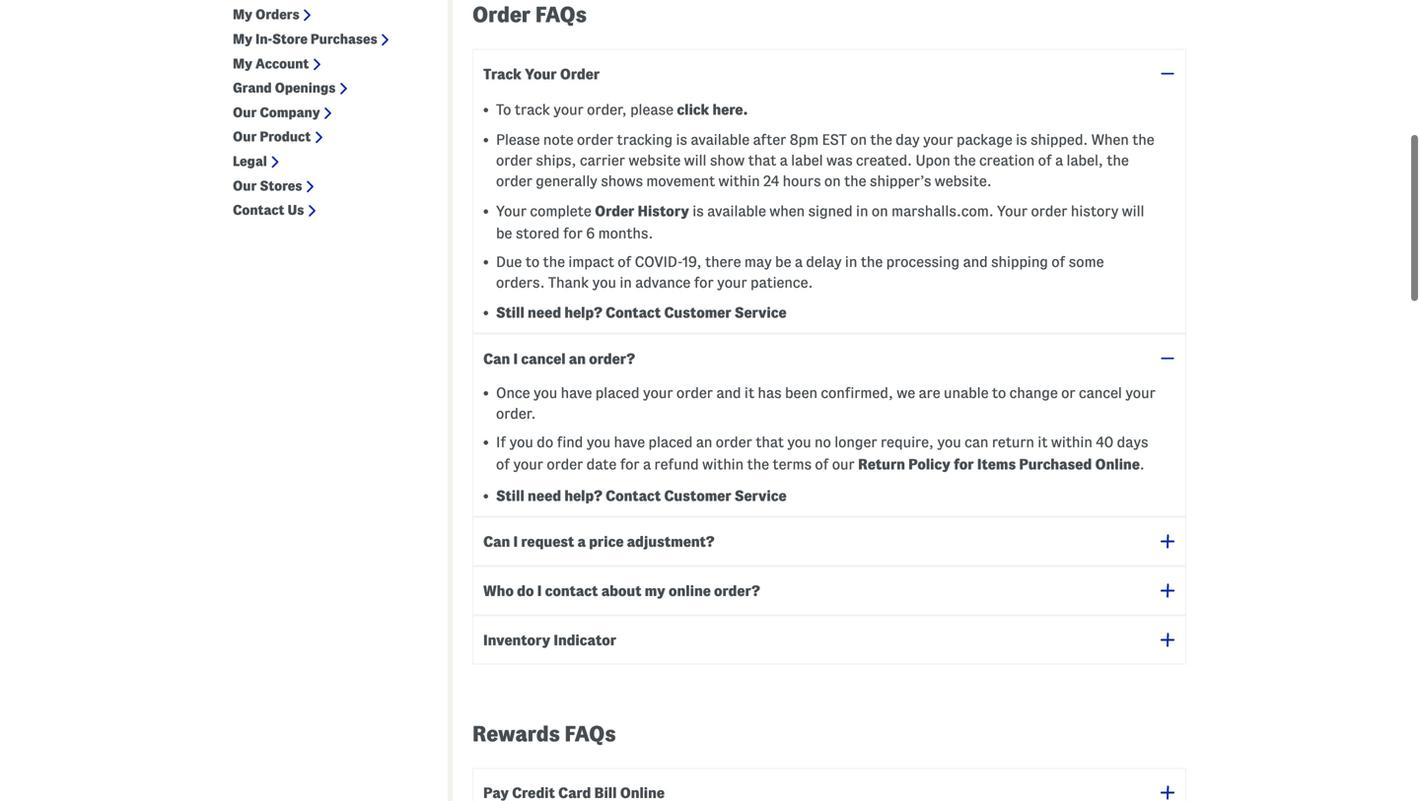 Task type: describe. For each thing, give the bounding box(es) containing it.
on inside is available when signed in on marshalls.com. your order history will be stored for 6 months.
[[872, 203, 888, 220]]

faqs for order faqs
[[535, 3, 587, 26]]

date
[[587, 457, 617, 473]]

is inside is available when signed in on marshalls.com. your order history will be stored for 6 months.
[[693, 203, 704, 220]]

of left some
[[1052, 254, 1065, 270]]

8pm
[[790, 132, 819, 148]]

covid-
[[635, 254, 682, 270]]

items
[[977, 457, 1016, 473]]

do inside dropdown button
[[517, 583, 534, 599]]

can
[[965, 435, 989, 451]]

your up note
[[553, 102, 584, 118]]

months.
[[598, 225, 653, 242]]

our product link
[[233, 129, 311, 145]]

delay
[[806, 254, 842, 270]]

package
[[957, 132, 1013, 148]]

the up thank
[[543, 254, 565, 270]]

available inside please note order tracking is available after 8pm est on the day your package is shipped. when the order ships, carrier website will show that a label was created. upon the creation of a label, the order generally shows movement within 24 hours on the shipper's website.
[[691, 132, 750, 148]]

order history link
[[595, 203, 689, 220]]

your inside dropdown button
[[525, 66, 557, 82]]

of down months.
[[618, 254, 631, 270]]

1 customer from the top
[[664, 305, 731, 321]]

to
[[496, 102, 511, 118]]

card
[[558, 785, 591, 802]]

shipper's
[[870, 173, 931, 190]]

1 contact customer service link from the top
[[606, 305, 786, 321]]

track your order button
[[472, 49, 1186, 98]]

return
[[858, 457, 905, 473]]

for inside if you do find you have placed an order that you no longer require, you can return it within 40 days of your order date for a refund within the terms of our
[[620, 457, 640, 473]]

placed inside if you do find you have placed an order that you no longer require, you can return it within 40 days of your order date for a refund within the terms of our
[[648, 435, 693, 451]]

account
[[255, 56, 309, 71]]

an inside if you do find you have placed an order that you no longer require, you can return it within 40 days of your order date for a refund within the terms of our
[[696, 435, 712, 451]]

help? for second "contact customer service" link from the top of the page
[[564, 488, 602, 505]]

in inside is available when signed in on marshalls.com. your order history will be stored for 6 months.
[[856, 203, 868, 220]]

1 horizontal spatial on
[[850, 132, 867, 148]]

due to the impact of covid-19, there may be a delay in the processing and shipping of some orders. thank you in advance for your patience.
[[496, 254, 1104, 291]]

your up days
[[1125, 385, 1156, 401]]

patience.
[[750, 275, 813, 291]]

pay credit card bill online
[[483, 785, 665, 802]]

0 vertical spatial order
[[472, 3, 531, 26]]

contact inside my orders my in-store purchases my account grand openings our company our product legal our stores contact us
[[233, 203, 284, 217]]

generally
[[536, 173, 597, 190]]

purchases
[[311, 32, 377, 46]]

and inside due to the impact of covid-19, there may be a delay in the processing and shipping of some orders. thank you in advance for your patience.
[[963, 254, 988, 270]]

1 vertical spatial order?
[[714, 583, 760, 599]]

the right when
[[1132, 132, 1154, 148]]

or
[[1061, 385, 1075, 401]]

pay
[[483, 785, 509, 802]]

1 still need help? contact customer service from the top
[[496, 305, 786, 321]]

legal
[[233, 154, 267, 169]]

require,
[[881, 435, 934, 451]]

if you do find you have placed an order that you no longer require, you can return it within 40 days of your order date for a refund within the terms of our
[[496, 435, 1148, 473]]

1 need from the top
[[528, 305, 561, 321]]

inventory indicator button
[[472, 616, 1186, 665]]

inventory
[[483, 632, 550, 649]]

impact
[[568, 254, 614, 270]]

do inside if you do find you have placed an order that you no longer require, you can return it within 40 days of your order date for a refund within the terms of our
[[537, 435, 553, 451]]

please
[[630, 102, 674, 118]]

order inside is available when signed in on marshalls.com. your order history will be stored for 6 months.
[[1031, 203, 1068, 220]]

we
[[897, 385, 915, 401]]

that inside please note order tracking is available after 8pm est on the day your package is shipped. when the order ships, carrier website will show that a label was created. upon the creation of a label, the order generally shows movement within 24 hours on the shipper's website.
[[748, 153, 776, 169]]

once
[[496, 385, 530, 401]]

terms
[[773, 457, 812, 473]]

cancel inside once you have placed your order and it has been confirmed, we are unable to change or cancel your order.
[[1079, 385, 1122, 401]]

some
[[1069, 254, 1104, 270]]

40
[[1096, 435, 1114, 451]]

who do i contact about my online order? button
[[472, 567, 1186, 616]]

1 still from the top
[[496, 305, 524, 321]]

hours
[[783, 173, 821, 190]]

product
[[260, 129, 311, 144]]

within inside please note order tracking is available after 8pm est on the day your package is shipped. when the order ships, carrier website will show that a label was created. upon the creation of a label, the order generally shows movement within 24 hours on the shipper's website.
[[718, 173, 760, 190]]

track your order
[[483, 66, 600, 82]]

change
[[1009, 385, 1058, 401]]

please
[[496, 132, 540, 148]]

created.
[[856, 153, 912, 169]]

you left can
[[937, 435, 961, 451]]

of inside please note order tracking is available after 8pm est on the day your package is shipped. when the order ships, carrier website will show that a label was created. upon the creation of a label, the order generally shows movement within 24 hours on the shipper's website.
[[1038, 153, 1052, 169]]

and inside once you have placed your order and it has been confirmed, we are unable to change or cancel your order.
[[716, 385, 741, 401]]

label
[[791, 153, 823, 169]]

2 horizontal spatial is
[[1016, 132, 1027, 148]]

24
[[763, 173, 779, 190]]

in-
[[255, 32, 272, 46]]

store
[[272, 32, 308, 46]]

order for your
[[560, 66, 600, 82]]

for inside due to the impact of covid-19, there may be a delay in the processing and shipping of some orders. thank you in advance for your patience.
[[694, 275, 714, 291]]

there
[[705, 254, 741, 270]]

here.
[[713, 102, 748, 118]]

is available when signed in on marshalls.com. your order history will be stored for 6 months.
[[496, 203, 1144, 242]]

your inside if you do find you have placed an order that you no longer require, you can return it within 40 days of your order date for a refund within the terms of our
[[513, 457, 543, 473]]

that inside if you do find you have placed an order that you no longer require, you can return it within 40 days of your order date for a refund within the terms of our
[[756, 435, 784, 451]]

have inside if you do find you have placed an order that you no longer require, you can return it within 40 days of your order date for a refund within the terms of our
[[614, 435, 645, 451]]

can for can i request a price adjustment?
[[483, 534, 510, 550]]

to track your order, please click here.
[[496, 102, 748, 118]]

confirmed,
[[821, 385, 893, 401]]

2 need from the top
[[528, 488, 561, 505]]

you inside once you have placed your order and it has been confirmed, we are unable to change or cancel your order.
[[533, 385, 557, 401]]

the inside if you do find you have placed an order that you no longer require, you can return it within 40 days of your order date for a refund within the terms of our
[[747, 457, 769, 473]]

shipped.
[[1030, 132, 1088, 148]]

the up website.
[[954, 153, 976, 169]]

1 my from the top
[[233, 7, 253, 22]]

0 horizontal spatial is
[[676, 132, 687, 148]]

website
[[629, 153, 681, 169]]

will inside please note order tracking is available after 8pm est on the day your package is shipped. when the order ships, carrier website will show that a label was created. upon the creation of a label, the order generally shows movement within 24 hours on the shipper's website.
[[684, 153, 707, 169]]

stored
[[516, 225, 560, 242]]

for down can
[[954, 457, 974, 473]]

to inside due to the impact of covid-19, there may be a delay in the processing and shipping of some orders. thank you in advance for your patience.
[[525, 254, 540, 270]]

can for can i cancel an order?
[[483, 351, 510, 367]]

order.
[[496, 406, 536, 422]]

it inside once you have placed your order and it has been confirmed, we are unable to change or cancel your order.
[[744, 385, 754, 401]]

who do i contact about my online order?
[[483, 583, 760, 599]]

contact us link
[[233, 202, 304, 219]]

pay credit card bill online button
[[472, 769, 1186, 802]]

you right if
[[509, 435, 533, 451]]

request
[[521, 534, 574, 550]]

1 horizontal spatial online
[[1095, 457, 1140, 473]]

signed
[[808, 203, 853, 220]]

bill
[[594, 785, 617, 802]]

legal link
[[233, 153, 267, 170]]

est
[[822, 132, 847, 148]]

i for cancel
[[513, 351, 518, 367]]

openings
[[275, 80, 336, 95]]

please note order tracking is available after 8pm est on the day your package is shipped. when the order ships, carrier website will show that a label was created. upon the creation of a label, the order generally shows movement within 24 hours on the shipper's website.
[[496, 132, 1154, 190]]

upon
[[916, 153, 950, 169]]

a inside if you do find you have placed an order that you no longer require, you can return it within 40 days of your order date for a refund within the terms of our
[[643, 457, 651, 473]]

history
[[638, 203, 689, 220]]

order,
[[587, 102, 627, 118]]

can i request a price adjustment? button
[[472, 517, 1186, 567]]

click
[[677, 102, 709, 118]]

for inside is available when signed in on marshalls.com. your order history will be stored for 6 months.
[[563, 225, 583, 242]]

days
[[1117, 435, 1148, 451]]

1 vertical spatial on
[[824, 173, 841, 190]]

grand openings link
[[233, 80, 336, 97]]

orders.
[[496, 275, 545, 291]]

1 our from the top
[[233, 105, 257, 120]]

stores
[[260, 178, 302, 193]]

the down was
[[844, 173, 866, 190]]

service for second "contact customer service" link from the top of the page
[[735, 488, 786, 505]]

a left label
[[780, 153, 788, 169]]

the up created.
[[870, 132, 892, 148]]

shows
[[601, 173, 643, 190]]

1 vertical spatial your
[[496, 203, 527, 220]]

policy
[[908, 457, 950, 473]]



Task type: locate. For each thing, give the bounding box(es) containing it.
2 vertical spatial contact
[[606, 488, 661, 505]]

0 vertical spatial service
[[735, 305, 786, 321]]

faqs for rewards faqs
[[565, 723, 616, 746]]

1 help? from the top
[[564, 305, 602, 321]]

it up purchased
[[1038, 435, 1048, 451]]

for
[[563, 225, 583, 242], [694, 275, 714, 291], [620, 457, 640, 473], [954, 457, 974, 473]]

a inside due to the impact of covid-19, there may be a delay in the processing and shipping of some orders. thank you in advance for your patience.
[[795, 254, 803, 270]]

order
[[472, 3, 531, 26], [560, 66, 600, 82], [595, 203, 634, 220]]

available down 24
[[707, 203, 766, 220]]

will up movement
[[684, 153, 707, 169]]

to right unable
[[992, 385, 1006, 401]]

have up date
[[614, 435, 645, 451]]

about
[[601, 583, 641, 599]]

1 vertical spatial still need help? contact customer service
[[496, 488, 786, 505]]

can i cancel an order?
[[483, 351, 635, 367]]

2 help? from the top
[[564, 488, 602, 505]]

0 horizontal spatial placed
[[595, 385, 640, 401]]

be inside due to the impact of covid-19, there may be a delay in the processing and shipping of some orders. thank you in advance for your patience.
[[775, 254, 791, 270]]

1 horizontal spatial it
[[1038, 435, 1048, 451]]

my left in-
[[233, 32, 253, 46]]

0 vertical spatial have
[[561, 385, 592, 401]]

my left the orders at the top left
[[233, 7, 253, 22]]

0 vertical spatial your
[[525, 66, 557, 82]]

once you have placed your order and it has been confirmed, we are unable to change or cancel your order.
[[496, 385, 1156, 422]]

on down was
[[824, 173, 841, 190]]

order for complete
[[595, 203, 634, 220]]

1 vertical spatial in
[[845, 254, 857, 270]]

within down show
[[718, 173, 760, 190]]

can up "once" in the left of the page
[[483, 351, 510, 367]]

that up terms
[[756, 435, 784, 451]]

your up track
[[525, 66, 557, 82]]

has
[[758, 385, 782, 401]]

1 vertical spatial my
[[233, 32, 253, 46]]

order inside dropdown button
[[560, 66, 600, 82]]

is right "history"
[[693, 203, 704, 220]]

can up who
[[483, 534, 510, 550]]

to right due at the top of page
[[525, 254, 540, 270]]

2 vertical spatial i
[[537, 583, 542, 599]]

order up months.
[[595, 203, 634, 220]]

an down thank
[[569, 351, 586, 367]]

available up show
[[691, 132, 750, 148]]

our
[[832, 457, 855, 473]]

your down the order.
[[513, 457, 543, 473]]

within
[[718, 173, 760, 190], [1051, 435, 1092, 451], [702, 457, 744, 473]]

0 vertical spatial i
[[513, 351, 518, 367]]

1 horizontal spatial cancel
[[1079, 385, 1122, 401]]

0 horizontal spatial will
[[684, 153, 707, 169]]

i left contact
[[537, 583, 542, 599]]

0 horizontal spatial to
[[525, 254, 540, 270]]

order
[[577, 132, 613, 148], [496, 153, 533, 169], [496, 173, 533, 190], [1031, 203, 1068, 220], [676, 385, 713, 401], [716, 435, 752, 451], [547, 457, 583, 473]]

our
[[233, 105, 257, 120], [233, 129, 257, 144], [233, 178, 257, 193]]

who
[[483, 583, 514, 599]]

contact
[[233, 203, 284, 217], [606, 305, 661, 321], [606, 488, 661, 505]]

0 horizontal spatial cancel
[[521, 351, 566, 367]]

an inside dropdown button
[[569, 351, 586, 367]]

2 vertical spatial order
[[595, 203, 634, 220]]

2 my from the top
[[233, 32, 253, 46]]

when
[[769, 203, 805, 220]]

1 horizontal spatial do
[[537, 435, 553, 451]]

1 vertical spatial will
[[1122, 203, 1144, 220]]

for down 19,
[[694, 275, 714, 291]]

adjustment?
[[627, 534, 714, 550]]

0 vertical spatial cancel
[[521, 351, 566, 367]]

customer down refund
[[664, 488, 731, 505]]

order faqs
[[472, 3, 587, 26]]

on down shipper's
[[872, 203, 888, 220]]

online
[[1095, 457, 1140, 473], [620, 785, 665, 802]]

0 vertical spatial on
[[850, 132, 867, 148]]

shipping
[[991, 254, 1048, 270]]

online right bill
[[620, 785, 665, 802]]

been
[[785, 385, 817, 401]]

is up creation
[[1016, 132, 1027, 148]]

1 vertical spatial available
[[707, 203, 766, 220]]

placed inside once you have placed your order and it has been confirmed, we are unable to change or cancel your order.
[[595, 385, 640, 401]]

0 vertical spatial to
[[525, 254, 540, 270]]

1 vertical spatial our
[[233, 129, 257, 144]]

1 vertical spatial contact
[[606, 305, 661, 321]]

2 still from the top
[[496, 488, 524, 505]]

your complete order history
[[496, 203, 689, 220]]

1 vertical spatial do
[[517, 583, 534, 599]]

us
[[287, 203, 304, 217]]

track
[[515, 102, 550, 118]]

need
[[528, 305, 561, 321], [528, 488, 561, 505]]

0 vertical spatial can
[[483, 351, 510, 367]]

have inside once you have placed your order and it has been confirmed, we are unable to change or cancel your order.
[[561, 385, 592, 401]]

credit
[[512, 785, 555, 802]]

note
[[543, 132, 574, 148]]

0 vertical spatial placed
[[595, 385, 640, 401]]

2 vertical spatial in
[[620, 275, 632, 291]]

i for request
[[513, 534, 518, 550]]

1 horizontal spatial an
[[696, 435, 712, 451]]

movement
[[646, 173, 715, 190]]

my
[[645, 583, 665, 599]]

1 horizontal spatial will
[[1122, 203, 1144, 220]]

rewards
[[472, 723, 560, 746]]

your inside due to the impact of covid-19, there may be a delay in the processing and shipping of some orders. thank you in advance for your patience.
[[717, 275, 747, 291]]

your inside please note order tracking is available after 8pm est on the day your package is shipped. when the order ships, carrier website will show that a label was created. upon the creation of a label, the order generally shows movement within 24 hours on the shipper's website.
[[923, 132, 953, 148]]

1 horizontal spatial placed
[[648, 435, 693, 451]]

0 vertical spatial still
[[496, 305, 524, 321]]

return policy for items purchased online .
[[858, 457, 1145, 473]]

1 horizontal spatial to
[[992, 385, 1006, 401]]

available inside is available when signed in on marshalls.com. your order history will be stored for 6 months.
[[707, 203, 766, 220]]

1 horizontal spatial is
[[693, 203, 704, 220]]

3 my from the top
[[233, 56, 253, 71]]

purchased
[[1019, 457, 1092, 473]]

0 horizontal spatial an
[[569, 351, 586, 367]]

0 vertical spatial it
[[744, 385, 754, 401]]

online inside pay credit card bill online dropdown button
[[620, 785, 665, 802]]

in left advance
[[620, 275, 632, 291]]

1 vertical spatial help?
[[564, 488, 602, 505]]

0 vertical spatial customer
[[664, 305, 731, 321]]

my orders my in-store purchases my account grand openings our company our product legal our stores contact us
[[233, 7, 377, 217]]

no
[[815, 435, 831, 451]]

1 vertical spatial cancel
[[1079, 385, 1122, 401]]

processing
[[886, 254, 960, 270]]

our up legal
[[233, 129, 257, 144]]

our down grand
[[233, 105, 257, 120]]

our down the legal link
[[233, 178, 257, 193]]

placed up refund
[[648, 435, 693, 451]]

placed down can i cancel an order?
[[595, 385, 640, 401]]

i left request
[[513, 534, 518, 550]]

1 vertical spatial order
[[560, 66, 600, 82]]

for left 6
[[563, 225, 583, 242]]

2 vertical spatial within
[[702, 457, 744, 473]]

within up purchased
[[1051, 435, 1092, 451]]

your up stored
[[496, 203, 527, 220]]

website.
[[935, 173, 992, 190]]

the down when
[[1107, 153, 1129, 169]]

in right delay
[[845, 254, 857, 270]]

0 vertical spatial in
[[856, 203, 868, 220]]

help? for second "contact customer service" link from the bottom
[[564, 305, 602, 321]]

faqs up track your order at left
[[535, 3, 587, 26]]

0 horizontal spatial online
[[620, 785, 665, 802]]

a left refund
[[643, 457, 651, 473]]

cancel right or
[[1079, 385, 1122, 401]]

have
[[561, 385, 592, 401], [614, 435, 645, 451]]

to inside once you have placed your order and it has been confirmed, we are unable to change or cancel your order.
[[992, 385, 1006, 401]]

1 horizontal spatial order?
[[714, 583, 760, 599]]

1 vertical spatial customer
[[664, 488, 731, 505]]

1 vertical spatial within
[[1051, 435, 1092, 451]]

1 vertical spatial it
[[1038, 435, 1048, 451]]

do left find
[[537, 435, 553, 451]]

2 still need help? contact customer service from the top
[[496, 488, 786, 505]]

your up upon
[[923, 132, 953, 148]]

0 vertical spatial will
[[684, 153, 707, 169]]

service down terms
[[735, 488, 786, 505]]

customer
[[664, 305, 731, 321], [664, 488, 731, 505]]

2 horizontal spatial on
[[872, 203, 888, 220]]

order inside once you have placed your order and it has been confirmed, we are unable to change or cancel your order.
[[676, 385, 713, 401]]

cancel inside dropdown button
[[521, 351, 566, 367]]

help? down date
[[564, 488, 602, 505]]

3 our from the top
[[233, 178, 257, 193]]

you up date
[[586, 435, 611, 451]]

you
[[592, 275, 616, 291], [533, 385, 557, 401], [509, 435, 533, 451], [586, 435, 611, 451], [787, 435, 811, 451], [937, 435, 961, 451]]

0 horizontal spatial it
[[744, 385, 754, 401]]

are
[[919, 385, 940, 401]]

a down shipped.
[[1055, 153, 1063, 169]]

still down orders.
[[496, 305, 524, 321]]

0 vertical spatial our
[[233, 105, 257, 120]]

and left shipping
[[963, 254, 988, 270]]

be up due at the top of page
[[496, 225, 512, 242]]

will inside is available when signed in on marshalls.com. your order history will be stored for 6 months.
[[1122, 203, 1144, 220]]

that down after
[[748, 153, 776, 169]]

of left our on the right of page
[[815, 457, 829, 473]]

contact customer service link down refund
[[606, 488, 786, 505]]

1 horizontal spatial have
[[614, 435, 645, 451]]

service
[[735, 305, 786, 321], [735, 488, 786, 505]]

0 vertical spatial within
[[718, 173, 760, 190]]

may
[[744, 254, 772, 270]]

orders
[[255, 7, 299, 22]]

our company link
[[233, 104, 320, 121]]

when
[[1091, 132, 1129, 148]]

in right signed
[[856, 203, 868, 220]]

be up patience.
[[775, 254, 791, 270]]

0 horizontal spatial have
[[561, 385, 592, 401]]

0 vertical spatial order?
[[589, 351, 635, 367]]

need down orders.
[[528, 305, 561, 321]]

0 horizontal spatial be
[[496, 225, 512, 242]]

was
[[826, 153, 853, 169]]

online down 40 at the right of page
[[1095, 457, 1140, 473]]

contact down date
[[606, 488, 661, 505]]

a left delay
[[795, 254, 803, 270]]

you right "once" in the left of the page
[[533, 385, 557, 401]]

your up refund
[[643, 385, 673, 401]]

will right history
[[1122, 203, 1144, 220]]

1 vertical spatial have
[[614, 435, 645, 451]]

0 vertical spatial online
[[1095, 457, 1140, 473]]

1 vertical spatial an
[[696, 435, 712, 451]]

0 vertical spatial available
[[691, 132, 750, 148]]

still need help? contact customer service down advance
[[496, 305, 786, 321]]

19,
[[682, 254, 702, 270]]

1 vertical spatial need
[[528, 488, 561, 505]]

2 can from the top
[[483, 534, 510, 550]]

a left price
[[577, 534, 586, 550]]

faqs up bill
[[565, 723, 616, 746]]

still need help? contact customer service down refund
[[496, 488, 786, 505]]

2 contact customer service link from the top
[[606, 488, 786, 505]]

0 horizontal spatial on
[[824, 173, 841, 190]]

have down can i cancel an order?
[[561, 385, 592, 401]]

0 horizontal spatial do
[[517, 583, 534, 599]]

is down click
[[676, 132, 687, 148]]

the left terms
[[747, 457, 769, 473]]

be inside is available when signed in on marshalls.com. your order history will be stored for 6 months.
[[496, 225, 512, 242]]

tracking
[[617, 132, 673, 148]]

an up refund
[[696, 435, 712, 451]]

2 vertical spatial our
[[233, 178, 257, 193]]

.
[[1140, 457, 1145, 473]]

6
[[586, 225, 595, 242]]

online
[[669, 583, 711, 599]]

it left has
[[744, 385, 754, 401]]

help?
[[564, 305, 602, 321], [564, 488, 602, 505]]

for right date
[[620, 457, 640, 473]]

1 vertical spatial i
[[513, 534, 518, 550]]

advance
[[635, 275, 691, 291]]

1 horizontal spatial be
[[775, 254, 791, 270]]

1 can from the top
[[483, 351, 510, 367]]

it inside if you do find you have placed an order that you no longer require, you can return it within 40 days of your order date for a refund within the terms of our
[[1038, 435, 1048, 451]]

of down if
[[496, 457, 510, 473]]

1 vertical spatial to
[[992, 385, 1006, 401]]

cancel up "once" in the left of the page
[[521, 351, 566, 367]]

indicator
[[554, 632, 616, 649]]

0 vertical spatial do
[[537, 435, 553, 451]]

the right delay
[[861, 254, 883, 270]]

order?
[[589, 351, 635, 367], [714, 583, 760, 599]]

1 vertical spatial online
[[620, 785, 665, 802]]

0 vertical spatial contact customer service link
[[606, 305, 786, 321]]

company
[[260, 105, 320, 120]]

within right refund
[[702, 457, 744, 473]]

1 service from the top
[[735, 305, 786, 321]]

my in-store purchases link
[[233, 31, 377, 48]]

0 vertical spatial still need help? contact customer service
[[496, 305, 786, 321]]

it
[[744, 385, 754, 401], [1038, 435, 1048, 451]]

0 horizontal spatial order?
[[589, 351, 635, 367]]

and left has
[[716, 385, 741, 401]]

0 horizontal spatial and
[[716, 385, 741, 401]]

you inside due to the impact of covid-19, there may be a delay in the processing and shipping of some orders. thank you in advance for your patience.
[[592, 275, 616, 291]]

1 vertical spatial and
[[716, 385, 741, 401]]

2 service from the top
[[735, 488, 786, 505]]

still
[[496, 305, 524, 321], [496, 488, 524, 505]]

1 vertical spatial be
[[775, 254, 791, 270]]

you down the "impact"
[[592, 275, 616, 291]]

service for second "contact customer service" link from the bottom
[[735, 305, 786, 321]]

still down if
[[496, 488, 524, 505]]

your down there
[[717, 275, 747, 291]]

service down patience.
[[735, 305, 786, 321]]

if
[[496, 435, 506, 451]]

faqs
[[535, 3, 587, 26], [565, 723, 616, 746]]

longer
[[834, 435, 877, 451]]

our stores link
[[233, 178, 302, 194]]

need up request
[[528, 488, 561, 505]]

1 vertical spatial placed
[[648, 435, 693, 451]]

0 vertical spatial and
[[963, 254, 988, 270]]

my up grand
[[233, 56, 253, 71]]

1 vertical spatial service
[[735, 488, 786, 505]]

i
[[513, 351, 518, 367], [513, 534, 518, 550], [537, 583, 542, 599]]

help? down thank
[[564, 305, 602, 321]]

1 vertical spatial contact customer service link
[[606, 488, 786, 505]]

do right who
[[517, 583, 534, 599]]

1 vertical spatial still
[[496, 488, 524, 505]]

on right the est
[[850, 132, 867, 148]]

a inside dropdown button
[[577, 534, 586, 550]]

you up terms
[[787, 435, 811, 451]]

0 vertical spatial contact
[[233, 203, 284, 217]]

2 customer from the top
[[664, 488, 731, 505]]

contact down advance
[[606, 305, 661, 321]]

0 vertical spatial an
[[569, 351, 586, 367]]

0 vertical spatial faqs
[[535, 3, 587, 26]]

of down shipped.
[[1038, 153, 1052, 169]]

cancel
[[521, 351, 566, 367], [1079, 385, 1122, 401]]

2 vertical spatial on
[[872, 203, 888, 220]]

history
[[1071, 203, 1119, 220]]

an
[[569, 351, 586, 367], [696, 435, 712, 451]]

your
[[553, 102, 584, 118], [923, 132, 953, 148], [717, 275, 747, 291], [643, 385, 673, 401], [1125, 385, 1156, 401], [513, 457, 543, 473]]

contact customer service link down advance
[[606, 305, 786, 321]]

0 vertical spatial my
[[233, 7, 253, 22]]

click here. link
[[677, 102, 748, 118]]

1 vertical spatial can
[[483, 534, 510, 550]]

refund
[[654, 457, 699, 473]]

your
[[525, 66, 557, 82], [496, 203, 527, 220]]

placed
[[595, 385, 640, 401], [648, 435, 693, 451]]

1 vertical spatial faqs
[[565, 723, 616, 746]]

0 vertical spatial be
[[496, 225, 512, 242]]

price
[[589, 534, 624, 550]]

2 vertical spatial my
[[233, 56, 253, 71]]

0 vertical spatial need
[[528, 305, 561, 321]]

2 our from the top
[[233, 129, 257, 144]]

0 vertical spatial help?
[[564, 305, 602, 321]]

return
[[992, 435, 1034, 451]]

1 vertical spatial that
[[756, 435, 784, 451]]



Task type: vqa. For each thing, say whether or not it's contained in the screenshot.
the kids & baby
no



